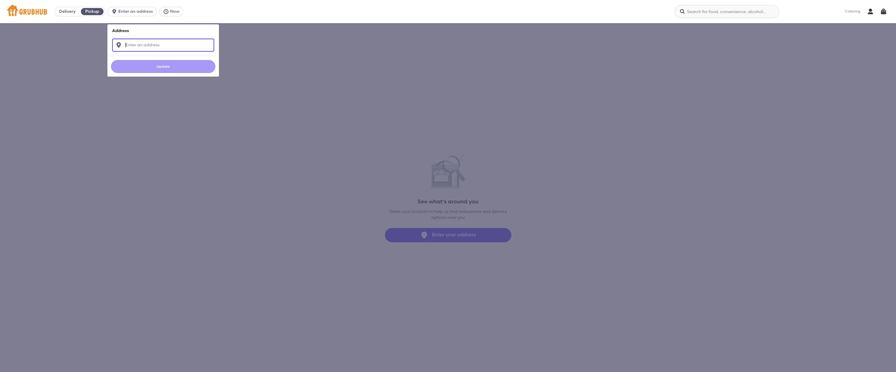 Task type: describe. For each thing, give the bounding box(es) containing it.
address for enter an address
[[137, 9, 153, 14]]

to
[[429, 210, 433, 215]]

see
[[418, 198, 428, 205]]

us
[[444, 210, 449, 215]]

share your location to help us find restaurants and delivery options near you
[[389, 210, 507, 221]]

catering
[[845, 9, 861, 13]]

1 horizontal spatial you
[[469, 198, 479, 205]]

your for enter
[[446, 233, 456, 238]]

your for share
[[402, 210, 411, 215]]

now
[[170, 9, 180, 14]]

address
[[112, 28, 129, 33]]

main navigation navigation
[[0, 0, 896, 373]]

what's
[[429, 198, 447, 205]]

enter your address button
[[385, 228, 511, 243]]

catering button
[[841, 5, 865, 18]]

enter an address
[[118, 9, 153, 14]]

near
[[447, 216, 457, 221]]



Task type: locate. For each thing, give the bounding box(es) containing it.
svg image
[[111, 9, 117, 15], [163, 9, 169, 15], [680, 9, 686, 15], [115, 42, 122, 49]]

pickup button
[[80, 7, 105, 16]]

address inside main navigation navigation
[[137, 9, 153, 14]]

around
[[448, 198, 468, 205]]

enter left an
[[118, 9, 129, 14]]

update button
[[111, 60, 216, 73]]

enter inside main navigation navigation
[[118, 9, 129, 14]]

address right an
[[137, 9, 153, 14]]

your inside button
[[446, 233, 456, 238]]

svg image inside now button
[[163, 9, 169, 15]]

update
[[157, 64, 170, 69]]

and
[[483, 210, 491, 215]]

address for enter your address
[[457, 233, 476, 238]]

you right near
[[458, 216, 465, 221]]

1 vertical spatial enter
[[432, 233, 445, 238]]

share
[[389, 210, 401, 215]]

enter for enter an address
[[118, 9, 129, 14]]

0 vertical spatial you
[[469, 198, 479, 205]]

0 horizontal spatial enter
[[118, 9, 129, 14]]

0 horizontal spatial address
[[137, 9, 153, 14]]

enter right "position icon"
[[432, 233, 445, 238]]

you up restaurants
[[469, 198, 479, 205]]

your right the share
[[402, 210, 411, 215]]

svg image inside enter an address button
[[111, 9, 117, 15]]

see what's around you
[[418, 198, 479, 205]]

delivery
[[492, 210, 507, 215]]

address
[[137, 9, 153, 14], [457, 233, 476, 238]]

position icon image
[[420, 231, 429, 240]]

options
[[431, 216, 446, 221]]

you
[[469, 198, 479, 205], [458, 216, 465, 221]]

help
[[434, 210, 443, 215]]

1 horizontal spatial enter
[[432, 233, 445, 238]]

0 horizontal spatial you
[[458, 216, 465, 221]]

0 vertical spatial address
[[137, 9, 153, 14]]

0 vertical spatial enter
[[118, 9, 129, 14]]

your down near
[[446, 233, 456, 238]]

enter for enter your address
[[432, 233, 445, 238]]

1 vertical spatial address
[[457, 233, 476, 238]]

svg image
[[880, 8, 888, 15]]

1 vertical spatial your
[[446, 233, 456, 238]]

address down restaurants
[[457, 233, 476, 238]]

pickup
[[85, 9, 99, 14]]

1 horizontal spatial your
[[446, 233, 456, 238]]

an
[[130, 9, 136, 14]]

enter an address button
[[107, 7, 159, 16]]

find
[[450, 210, 457, 215]]

enter
[[118, 9, 129, 14], [432, 233, 445, 238]]

you inside share your location to help us find restaurants and delivery options near you
[[458, 216, 465, 221]]

your
[[402, 210, 411, 215], [446, 233, 456, 238]]

enter your address
[[432, 233, 476, 238]]

your inside share your location to help us find restaurants and delivery options near you
[[402, 210, 411, 215]]

delivery button
[[55, 7, 80, 16]]

1 horizontal spatial address
[[457, 233, 476, 238]]

restaurants
[[458, 210, 482, 215]]

1 vertical spatial you
[[458, 216, 465, 221]]

0 horizontal spatial your
[[402, 210, 411, 215]]

location
[[412, 210, 428, 215]]

Enter an address search field
[[112, 39, 214, 52]]

0 vertical spatial your
[[402, 210, 411, 215]]

delivery
[[59, 9, 76, 14]]

now button
[[159, 7, 186, 16]]



Task type: vqa. For each thing, say whether or not it's contained in the screenshot.
Lunch/Dinner Beverage
no



